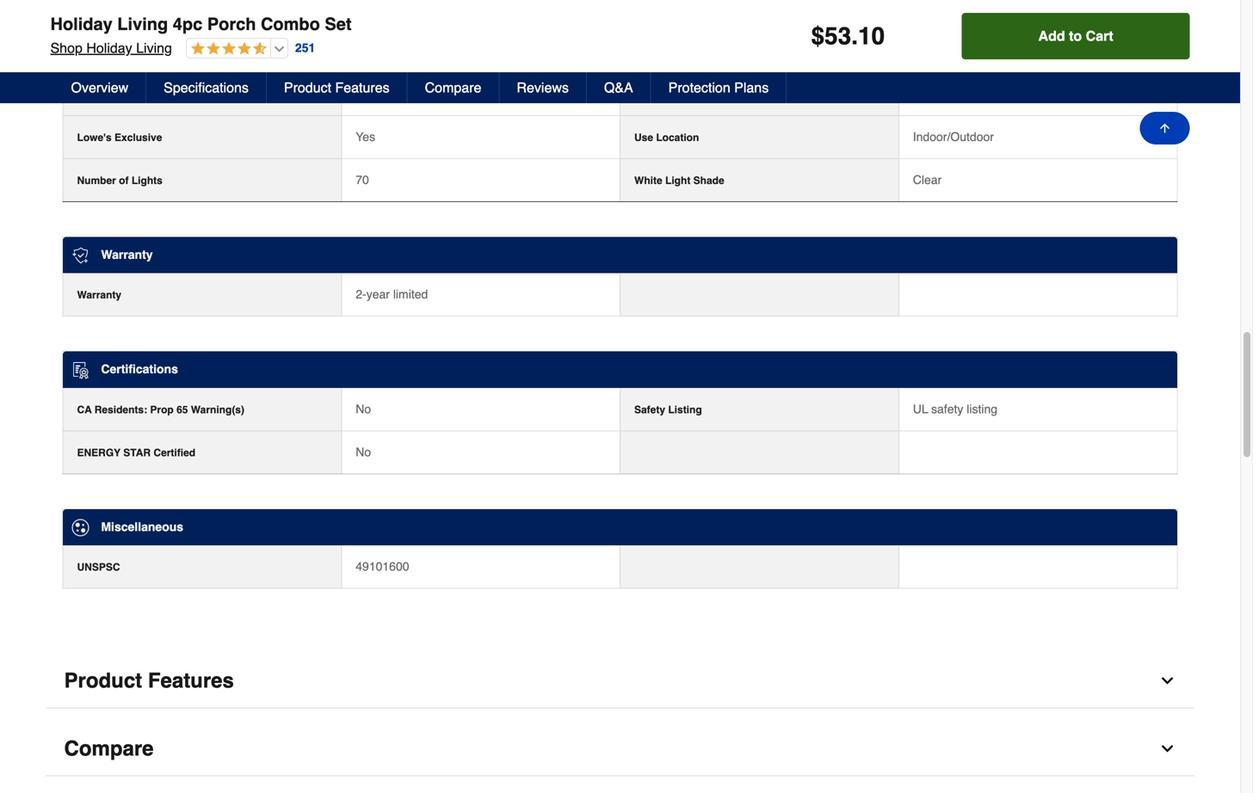 Task type: describe. For each thing, give the bounding box(es) containing it.
product for bottommost compare button
[[64, 669, 142, 693]]

tip
[[634, 88, 650, 101]]

count
[[652, 88, 682, 101]]

q&a
[[604, 80, 633, 96]]

number
[[77, 175, 116, 187]]

features for bottommost compare button
[[148, 669, 234, 693]]

protection plans
[[668, 80, 769, 96]]

0 vertical spatial living
[[117, 14, 168, 34]]

use
[[634, 131, 653, 144]]

features for the top compare button
[[335, 80, 390, 96]]

miscellaneous
[[101, 520, 183, 534]]

0 vertical spatial product features
[[284, 80, 390, 96]]

plans
[[734, 80, 769, 96]]

cart
[[1086, 28, 1113, 44]]

lights
[[132, 175, 163, 187]]

1 vertical spatial holiday
[[86, 40, 132, 56]]

1 vertical spatial living
[[136, 40, 172, 56]]

65
[[176, 404, 188, 416]]

0 vertical spatial warranty
[[101, 248, 153, 261]]

limited
[[393, 288, 428, 301]]

listing
[[668, 404, 702, 416]]

product features button for the top compare button
[[267, 72, 408, 103]]

compare for the top compare button
[[425, 80, 481, 96]]

year
[[366, 288, 390, 301]]

4.6 stars image
[[187, 41, 267, 57]]

shade
[[693, 175, 724, 187]]

pattern
[[105, 45, 141, 57]]

indoor/outdoor
[[913, 130, 994, 144]]

unspsc
[[77, 562, 120, 574]]

ca
[[77, 404, 92, 416]]

lowe's
[[77, 131, 112, 144]]

warning(s)
[[191, 404, 244, 416]]

clear
[[913, 173, 942, 187]]

safety
[[931, 402, 963, 416]]

reviews
[[517, 80, 569, 96]]

no for ca residents: prop 65 warning(s)
[[356, 402, 371, 416]]

ul
[[913, 402, 928, 416]]

combo
[[261, 14, 320, 34]]

add
[[1038, 28, 1065, 44]]

2-year limited
[[356, 288, 428, 301]]

white
[[634, 175, 662, 187]]

shop
[[50, 40, 83, 56]]

number of lights
[[77, 175, 163, 187]]

add to cart button
[[962, 13, 1190, 59]]

certified
[[154, 447, 195, 459]]

exclusive
[[114, 131, 162, 144]]

listing
[[967, 402, 998, 416]]

lowe's exclusive
[[77, 131, 162, 144]]

0 vertical spatial compare button
[[408, 72, 500, 103]]

53
[[825, 22, 851, 50]]

1 vertical spatial warranty
[[77, 289, 121, 301]]



Task type: locate. For each thing, give the bounding box(es) containing it.
protection plans button
[[651, 72, 787, 103]]

overview button
[[54, 72, 146, 103]]

0 horizontal spatial features
[[148, 669, 234, 693]]

1 vertical spatial features
[[148, 669, 234, 693]]

2-
[[356, 288, 366, 301]]

product features button for bottommost compare button
[[45, 655, 1195, 709]]

location
[[656, 131, 699, 144]]

protection
[[668, 80, 730, 96]]

warranty down of
[[101, 248, 153, 261]]

0 vertical spatial holiday
[[50, 14, 113, 34]]

warranty
[[101, 248, 153, 261], [77, 289, 121, 301]]

1 vertical spatial product features
[[64, 669, 234, 693]]

product features button
[[267, 72, 408, 103], [45, 655, 1195, 709]]

1 vertical spatial light
[[665, 175, 691, 187]]

white light shade
[[634, 175, 724, 187]]

ca residents: prop 65 warning(s)
[[77, 404, 244, 416]]

1 no from the top
[[356, 402, 371, 416]]

q&a button
[[587, 72, 651, 103]]

251
[[295, 41, 315, 55]]

$ 53 . 10
[[811, 22, 885, 50]]

prop
[[150, 404, 174, 416]]

1 vertical spatial compare button
[[45, 723, 1195, 777]]

holiday living 4pc porch combo set
[[50, 14, 352, 34]]

1 horizontal spatial features
[[335, 80, 390, 96]]

ul safety listing
[[913, 402, 998, 416]]

arrow up image
[[1158, 121, 1172, 135]]

0 vertical spatial compare
[[425, 80, 481, 96]]

70
[[356, 173, 369, 187]]

product for the top compare button
[[284, 80, 331, 96]]

1 horizontal spatial light
[[665, 175, 691, 187]]

chevron down image
[[1159, 673, 1176, 690]]

safety listing
[[634, 404, 702, 416]]

light
[[77, 45, 102, 57], [665, 175, 691, 187]]

1 vertical spatial compare
[[64, 737, 154, 761]]

2 no from the top
[[356, 445, 371, 459]]

1 horizontal spatial product
[[284, 80, 331, 96]]

holiday
[[50, 14, 113, 34], [86, 40, 132, 56]]

light pattern
[[77, 45, 141, 57]]

0 horizontal spatial product features
[[64, 669, 234, 693]]

0 horizontal spatial compare
[[64, 737, 154, 761]]

49101600
[[356, 560, 409, 574]]

living up the pattern
[[117, 14, 168, 34]]

use location
[[634, 131, 699, 144]]

10
[[858, 22, 885, 50]]

warranty up certifications
[[77, 289, 121, 301]]

0 horizontal spatial product
[[64, 669, 142, 693]]

set
[[325, 14, 352, 34]]

reviews button
[[500, 72, 587, 103]]

product features
[[284, 80, 390, 96], [64, 669, 234, 693]]

no for energy star certified
[[356, 445, 371, 459]]

live/artificial
[[77, 88, 142, 101]]

yes
[[356, 130, 375, 144]]

specifications button
[[146, 72, 267, 103]]

0 vertical spatial product
[[284, 80, 331, 96]]

0 vertical spatial product features button
[[267, 72, 408, 103]]

energy
[[77, 447, 121, 459]]

1 vertical spatial product features button
[[45, 655, 1195, 709]]

chevron down image
[[1159, 741, 1176, 758]]

1 horizontal spatial compare
[[425, 80, 481, 96]]

1 horizontal spatial product features
[[284, 80, 390, 96]]

residents:
[[94, 404, 147, 416]]

to
[[1069, 28, 1082, 44]]

1 vertical spatial no
[[356, 445, 371, 459]]

compare button
[[408, 72, 500, 103], [45, 723, 1195, 777]]

$
[[811, 22, 825, 50]]

0 vertical spatial light
[[77, 45, 102, 57]]

energy star certified
[[77, 447, 195, 459]]

no
[[356, 402, 371, 416], [356, 445, 371, 459]]

living down holiday living 4pc porch combo set
[[136, 40, 172, 56]]

artificial
[[356, 87, 398, 101]]

light left the pattern
[[77, 45, 102, 57]]

product
[[284, 80, 331, 96], [64, 669, 142, 693]]

.
[[851, 22, 858, 50]]

certifications
[[101, 362, 178, 376]]

living
[[117, 14, 168, 34], [136, 40, 172, 56]]

tip count
[[634, 88, 682, 101]]

0 vertical spatial no
[[356, 402, 371, 416]]

specifications
[[164, 80, 249, 96]]

0 vertical spatial features
[[335, 80, 390, 96]]

shop holiday living
[[50, 40, 172, 56]]

overview
[[71, 80, 128, 96]]

0 horizontal spatial light
[[77, 45, 102, 57]]

light right white
[[665, 175, 691, 187]]

features
[[335, 80, 390, 96], [148, 669, 234, 693]]

1 vertical spatial product
[[64, 669, 142, 693]]

4pc
[[173, 14, 202, 34]]

of
[[119, 175, 129, 187]]

holiday up overview
[[86, 40, 132, 56]]

compare
[[425, 80, 481, 96], [64, 737, 154, 761]]

holiday up 'shop'
[[50, 14, 113, 34]]

add to cart
[[1038, 28, 1113, 44]]

compare for bottommost compare button
[[64, 737, 154, 761]]

safety
[[634, 404, 665, 416]]

star
[[123, 447, 151, 459]]

porch
[[207, 14, 256, 34]]



Task type: vqa. For each thing, say whether or not it's contained in the screenshot.
ul
yes



